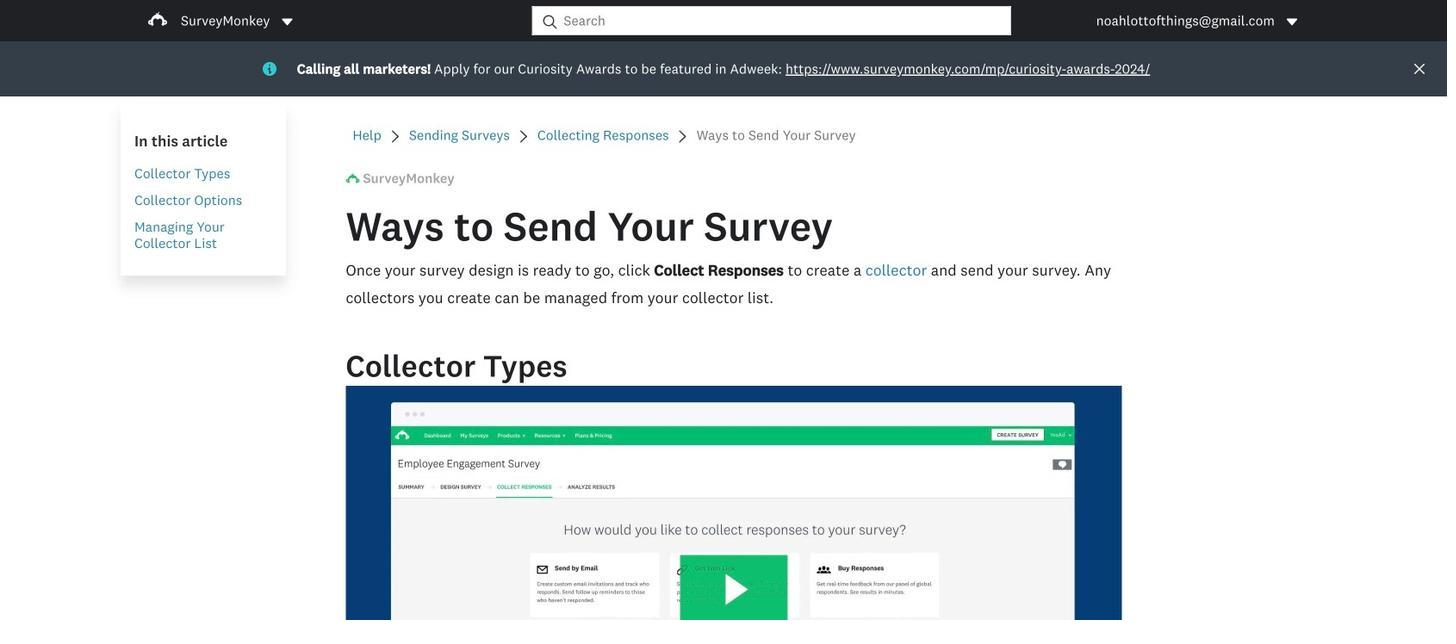 Task type: locate. For each thing, give the bounding box(es) containing it.
1 horizontal spatial open image
[[1287, 19, 1297, 25]]

1 open image from the left
[[280, 15, 294, 29]]

1 horizontal spatial open image
[[1285, 15, 1299, 29]]

0 horizontal spatial open image
[[280, 15, 294, 29]]

alert
[[0, 41, 1447, 96]]

0 horizontal spatial open image
[[282, 19, 292, 25]]

open image
[[280, 15, 294, 29], [1285, 15, 1299, 29]]

search image
[[543, 15, 557, 29]]

Search text field
[[557, 7, 1011, 34]]

close image
[[1413, 62, 1427, 76], [1415, 64, 1425, 74]]

search image
[[543, 15, 557, 29]]

video element
[[346, 386, 1122, 620]]

open image
[[282, 19, 292, 25], [1287, 19, 1297, 25]]

info icon image
[[263, 62, 276, 76]]



Task type: describe. For each thing, give the bounding box(es) containing it.
2 open image from the left
[[1285, 15, 1299, 29]]

2 open image from the left
[[1287, 19, 1297, 25]]

1 open image from the left
[[282, 19, 292, 25]]



Task type: vqa. For each thing, say whether or not it's contained in the screenshot.
Playbar slider
no



